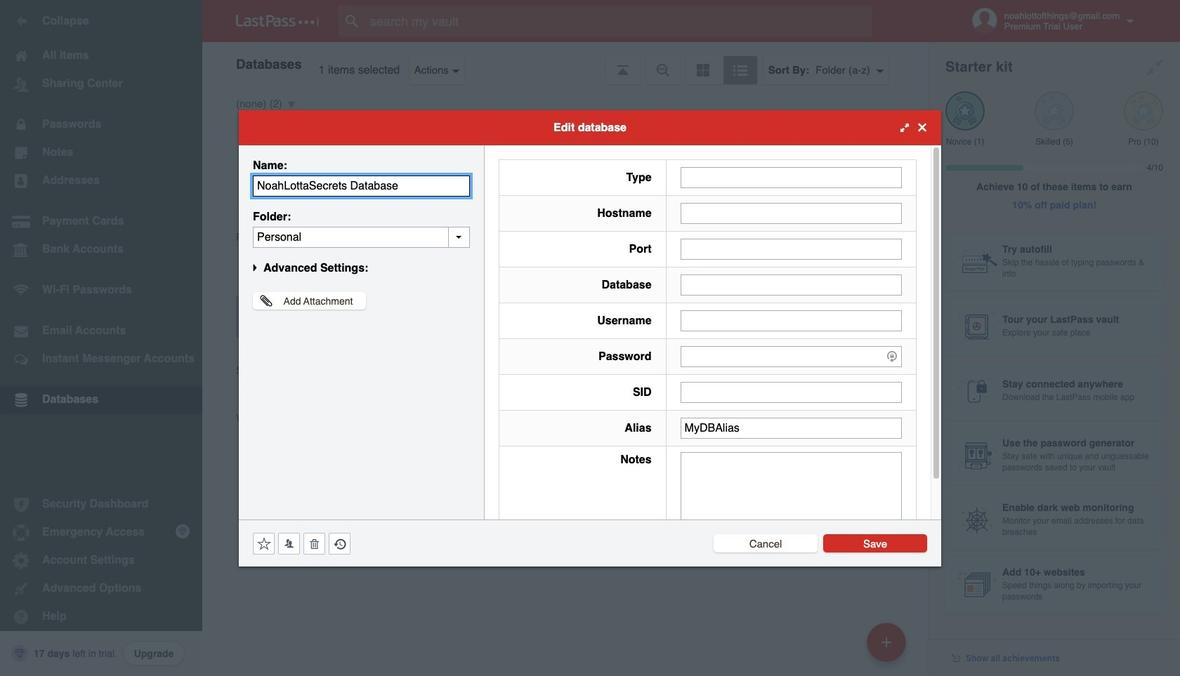 Task type: locate. For each thing, give the bounding box(es) containing it.
None text field
[[680, 167, 902, 188], [253, 227, 470, 248], [680, 310, 902, 331], [680, 382, 902, 403], [680, 167, 902, 188], [253, 227, 470, 248], [680, 310, 902, 331], [680, 382, 902, 403]]

lastpass image
[[236, 15, 319, 27]]

main navigation navigation
[[0, 0, 202, 676]]

Search search field
[[339, 6, 900, 37]]

None text field
[[253, 175, 470, 196], [680, 203, 902, 224], [680, 238, 902, 260], [680, 274, 902, 295], [680, 418, 902, 439], [680, 452, 902, 539], [253, 175, 470, 196], [680, 203, 902, 224], [680, 238, 902, 260], [680, 274, 902, 295], [680, 418, 902, 439], [680, 452, 902, 539]]

new item navigation
[[862, 619, 915, 676]]

dialog
[[239, 110, 941, 567]]

new item image
[[882, 637, 891, 647]]

None password field
[[680, 346, 902, 367]]



Task type: describe. For each thing, give the bounding box(es) containing it.
search my vault text field
[[339, 6, 900, 37]]

vault options navigation
[[202, 42, 929, 84]]



